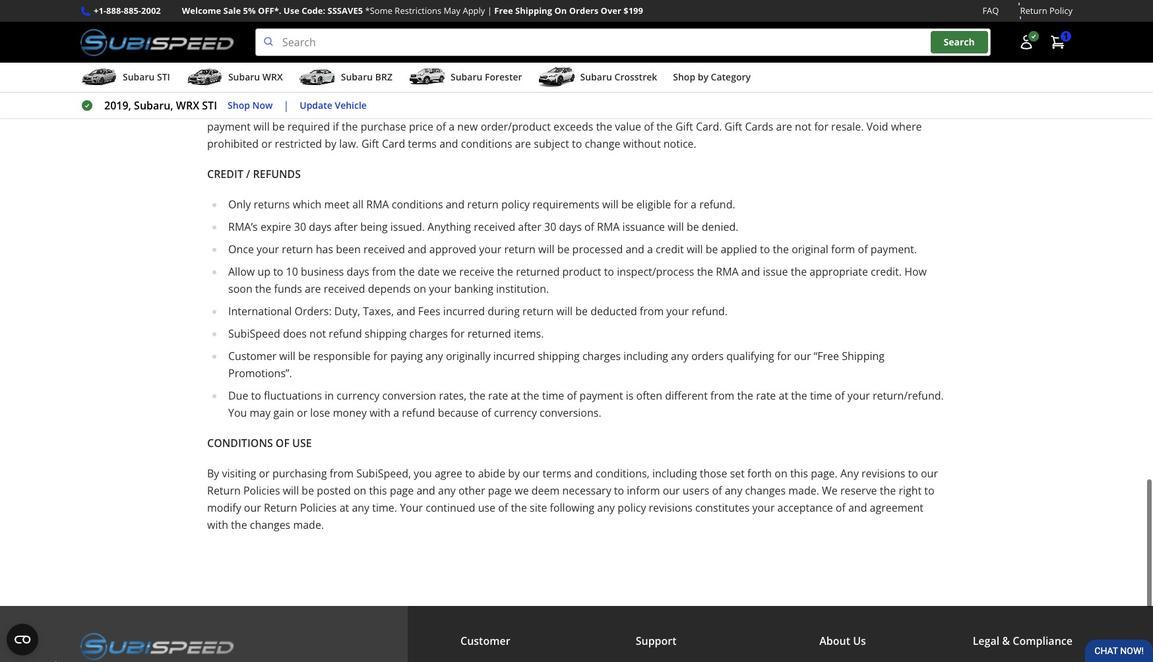 Task type: locate. For each thing, give the bounding box(es) containing it.
subaru down 'giftcard'
[[228, 71, 260, 83]]

0 horizontal spatial 30
[[294, 220, 306, 234]]

update vehicle
[[300, 99, 367, 111]]

of
[[436, 120, 446, 134], [644, 120, 654, 134], [585, 220, 594, 234], [858, 242, 868, 257], [567, 389, 577, 403], [835, 389, 845, 403], [481, 406, 491, 420], [712, 484, 722, 498], [498, 501, 508, 515], [836, 501, 846, 515]]

1 horizontal spatial customer
[[461, 634, 510, 649]]

1 vertical spatial rma
[[597, 220, 620, 234]]

visiting
[[222, 467, 256, 481]]

that
[[502, 0, 522, 5], [906, 7, 926, 22], [630, 102, 650, 117]]

of right "because"
[[481, 406, 491, 420]]

not up the price
[[402, 85, 419, 100]]

our up deem
[[523, 467, 540, 481]]

1 horizontal spatial refund
[[402, 406, 435, 420]]

forester
[[485, 71, 522, 83]]

rate right rates,
[[488, 389, 508, 403]]

page up your
[[390, 484, 414, 498]]

can
[[855, 85, 873, 100]]

new
[[457, 120, 478, 134]]

from right different
[[711, 389, 735, 403]]

0 horizontal spatial ordered
[[237, 24, 277, 39]]

0 vertical spatial returned
[[311, 85, 354, 100]]

1 horizontal spatial shipping
[[538, 349, 580, 364]]

0 horizontal spatial |
[[283, 98, 289, 113]]

2 horizontal spatial returned
[[516, 265, 560, 279]]

orders
[[691, 349, 724, 364]]

to right right
[[925, 484, 935, 498]]

0 horizontal spatial rma
[[366, 197, 389, 212]]

payment inside gift cards cannot be returned and may not be redeemed for cash. subispeed gift cards are issued and managed by subispeed and can only be applied to purchases from subispeed.com. subispeed is not responsible for gift cards that are lost, stolen, or used without permission. additional payment will be required if the purchase price of a new order/product exceeds the value of the gift card. gift cards are not for resale. void where prohibited or restricted by law. gift card terms and conditions are subject to change without notice.
[[207, 120, 251, 134]]

2 vertical spatial that
[[630, 102, 650, 117]]

been
[[336, 242, 361, 257]]

the
[[929, 7, 945, 22], [342, 120, 358, 134], [596, 120, 612, 134], [657, 120, 673, 134], [773, 242, 789, 257], [399, 265, 415, 279], [497, 265, 513, 279], [697, 265, 713, 279], [791, 265, 807, 279], [255, 282, 271, 296], [469, 389, 486, 403], [523, 389, 539, 403], [737, 389, 754, 403], [791, 389, 807, 403], [880, 484, 896, 498], [511, 501, 527, 515], [231, 518, 247, 533]]

0 vertical spatial policy
[[501, 197, 530, 212]]

us
[[853, 634, 866, 649]]

0 horizontal spatial responsible
[[313, 349, 371, 364]]

1 vertical spatial changes
[[250, 518, 290, 533]]

rma's expire 30 days after being issued. anything received after 30 days of rma issuance will be denied.
[[228, 220, 739, 234]]

this down subispeed,
[[369, 484, 387, 498]]

on up responsibility
[[852, 0, 865, 5]]

we inside allow up to 10 business days from the date we receive the returned product to inspect/process the rma and issue the appropriate credit. how soon the funds are received depends on your banking institution.
[[443, 265, 457, 279]]

1 vertical spatial revisions
[[649, 501, 693, 515]]

items
[[472, 0, 499, 5], [761, 0, 788, 5], [507, 7, 534, 22], [207, 24, 234, 39]]

0 vertical spatial made
[[398, 0, 426, 5]]

or inside due to fluctuations in currency conversion rates, the rate at the time of payment is often different from the rate at the time of your return/refund. you may gain or lose money with a refund because of currency conversions.
[[297, 406, 308, 420]]

1 subispeed logo image from the top
[[80, 28, 234, 56]]

our left "free
[[794, 349, 811, 364]]

1 vertical spatial returned
[[516, 265, 560, 279]]

subispeed
[[207, 0, 259, 5], [535, 85, 587, 100], [779, 85, 831, 100], [421, 102, 473, 117], [228, 327, 280, 341]]

product
[[563, 265, 601, 279]]

for down subispeed does not refund shipping charges for returned items.
[[373, 349, 388, 364]]

a down conversion
[[393, 406, 399, 420]]

1 vertical spatial policy
[[618, 501, 646, 515]]

responsible inside gift cards cannot be returned and may not be redeemed for cash. subispeed gift cards are issued and managed by subispeed and can only be applied to purchases from subispeed.com. subispeed is not responsible for gift cards that are lost, stolen, or used without permission. additional payment will be required if the purchase price of a new order/product exceeds the value of the gift card. gift cards are not for resale. void where prohibited or restricted by law. gift card terms and conditions are subject to change without notice.
[[505, 102, 563, 117]]

1 horizontal spatial ordered
[[810, 0, 849, 5]]

1 after from the left
[[334, 220, 358, 234]]

0 horizontal spatial shipping
[[365, 327, 407, 341]]

terms down the price
[[408, 137, 437, 151]]

may inside due to fluctuations in currency conversion rates, the rate at the time of payment is often different from the rate at the time of your return/refund. you may gain or lose money with a refund because of currency conversions.
[[250, 406, 271, 420]]

due to fluctuations in currency conversion rates, the rate at the time of payment is often different from the rate at the time of your return/refund. you may gain or lose money with a refund because of currency conversions.
[[228, 389, 944, 420]]

a subaru wrx thumbnail image image
[[186, 67, 223, 87]]

0 horizontal spatial shipping
[[515, 5, 552, 16]]

any down agree
[[438, 484, 456, 498]]

once
[[228, 242, 254, 257]]

code:
[[302, 5, 325, 16]]

including inside customer will be responsible for paying any originally incurred shipping charges including any orders qualifying for our "free shipping promotions".
[[624, 349, 668, 364]]

0 vertical spatial including
[[624, 349, 668, 364]]

1 vertical spatial incurred
[[493, 349, 535, 364]]

1 horizontal spatial days
[[347, 265, 369, 279]]

and left issue
[[742, 265, 760, 279]]

2 subaru from the left
[[228, 71, 260, 83]]

0 horizontal spatial with
[[207, 518, 228, 533]]

credit
[[207, 167, 243, 182]]

is up new
[[476, 102, 483, 117]]

to up other
[[465, 467, 475, 481]]

during
[[488, 304, 520, 319]]

of right "value" in the top right of the page
[[644, 120, 654, 134]]

or left the exchanges.
[[669, 7, 679, 22]]

0 vertical spatial eligible
[[575, 7, 610, 22]]

1 vertical spatial ordered
[[237, 24, 277, 39]]

shipping
[[515, 5, 552, 16], [842, 349, 885, 364]]

by inside by visiting or purchasing from subispeed, you agree to abide by our terms and conditions, including those set forth on this page. any revisions to our return policies will be posted on this page and any other page we deem necessary to inform our users of any changes made. we reserve the right to modify our return policies at any time. your continued use of the site following any policy revisions constitutes your acceptance of and agreement with the changes made.
[[508, 467, 520, 481]]

shop now link
[[228, 98, 273, 113]]

cards
[[228, 85, 256, 100], [610, 85, 638, 100], [745, 120, 774, 134]]

0 vertical spatial revisions
[[862, 467, 906, 481]]

for up credit
[[674, 197, 688, 212]]

refund. up orders
[[692, 304, 728, 319]]

refunds
[[253, 167, 301, 182]]

currency up money
[[337, 389, 380, 403]]

policies down posted
[[300, 501, 337, 515]]

may down brz
[[378, 85, 399, 100]]

1 vertical spatial without
[[623, 137, 661, 151]]

1 horizontal spatial 30
[[544, 220, 556, 234]]

items. inside subispeed also sells unique or custom made to order items that are often considered special order items. these items are ordered on a case-by-case basis. consequently, custom, made to order or special-order items are not eligible for returns or exchanges. the buyer assumes responsibility that the items ordered to fit their needs.
[[696, 0, 726, 5]]

our right modify
[[244, 501, 261, 515]]

which
[[293, 197, 322, 212]]

charges
[[409, 327, 448, 341], [583, 349, 621, 364]]

2 horizontal spatial days
[[559, 220, 582, 234]]

1 horizontal spatial changes
[[745, 484, 786, 498]]

revisions
[[862, 467, 906, 481], [649, 501, 693, 515]]

not up order/product
[[486, 102, 503, 117]]

subaru inside "dropdown button"
[[580, 71, 612, 83]]

incurred right the originally
[[493, 349, 535, 364]]

payment inside due to fluctuations in currency conversion rates, the rate at the time of payment is often different from the rate at the time of your return/refund. you may gain or lose money with a refund because of currency conversions.
[[580, 389, 623, 403]]

shipping down the "taxes,"
[[365, 327, 407, 341]]

shipping inside customer will be responsible for paying any originally incurred shipping charges including any orders qualifying for our "free shipping promotions".
[[842, 349, 885, 364]]

and down reserve
[[849, 501, 867, 515]]

denied.
[[702, 220, 739, 234]]

cards down subaru wrx
[[228, 85, 256, 100]]

wrx inside dropdown button
[[263, 71, 283, 83]]

0 horizontal spatial wrx
[[176, 98, 199, 113]]

orders:
[[295, 304, 332, 319]]

1 vertical spatial shipping
[[538, 349, 580, 364]]

30
[[294, 220, 306, 234], [544, 220, 556, 234]]

0 vertical spatial shipping
[[365, 327, 407, 341]]

0 horizontal spatial time
[[542, 389, 564, 403]]

case
[[917, 0, 939, 5]]

1 horizontal spatial returns
[[629, 7, 666, 22]]

continued
[[426, 501, 475, 515]]

may
[[444, 5, 461, 16]]

payment up prohibited
[[207, 120, 251, 134]]

for inside subispeed also sells unique or custom made to order items that are often considered special order items. these items are ordered on a case-by-case basis. consequently, custom, made to order or special-order items are not eligible for returns or exchanges. the buyer assumes responsibility that the items ordered to fit their needs.
[[612, 7, 627, 22]]

1 vertical spatial currency
[[494, 406, 537, 420]]

1 vertical spatial returns
[[254, 197, 290, 212]]

faq link
[[983, 4, 999, 18]]

0 vertical spatial |
[[487, 5, 492, 16]]

0 horizontal spatial without
[[623, 137, 661, 151]]

made.
[[789, 484, 819, 498], [293, 518, 324, 533]]

over
[[601, 5, 621, 16]]

0 horizontal spatial often
[[544, 0, 570, 5]]

on
[[852, 0, 865, 5], [414, 282, 426, 296], [775, 467, 788, 481], [354, 484, 366, 498]]

will inside customer will be responsible for paying any originally incurred shipping charges including any orders qualifying for our "free shipping promotions".
[[279, 349, 296, 364]]

time down "free
[[810, 389, 832, 403]]

0 horizontal spatial policies
[[243, 484, 280, 498]]

0 horizontal spatial payment
[[207, 120, 251, 134]]

stolen,
[[695, 102, 728, 117]]

subaru for subaru wrx
[[228, 71, 260, 83]]

policy up rma's expire 30 days after being issued. anything received after 30 days of rma issuance will be denied.
[[501, 197, 530, 212]]

subaru for subaru forester
[[451, 71, 483, 83]]

1 horizontal spatial may
[[378, 85, 399, 100]]

days up has
[[309, 220, 332, 234]]

subaru for subaru crosstrek
[[580, 71, 612, 83]]

with inside by visiting or purchasing from subispeed, you agree to abide by our terms and conditions, including those set forth on this page. any revisions to our return policies will be posted on this page and any other page we deem necessary to inform our users of any changes made. we reserve the right to modify our return policies at any time. your continued use of the site following any policy revisions constitutes your acceptance of and agreement with the changes made.
[[207, 518, 228, 533]]

return
[[1020, 5, 1048, 16], [207, 484, 241, 498], [264, 501, 297, 515]]

0 vertical spatial sti
[[157, 71, 170, 83]]

3 subaru from the left
[[341, 71, 373, 83]]

1 horizontal spatial wrx
[[263, 71, 283, 83]]

a left new
[[449, 120, 455, 134]]

may right you
[[250, 406, 271, 420]]

0 vertical spatial with
[[370, 406, 391, 420]]

after down requirements in the top of the page
[[518, 220, 542, 234]]

+1-
[[94, 5, 106, 16]]

1 horizontal spatial charges
[[583, 349, 621, 364]]

are
[[525, 0, 541, 5], [791, 0, 807, 5], [537, 7, 553, 22], [641, 85, 657, 100], [653, 102, 669, 117], [776, 120, 792, 134], [515, 137, 531, 151], [305, 282, 321, 296]]

will down the purchasing
[[283, 484, 299, 498]]

returns inside subispeed also sells unique or custom made to order items that are often considered special order items. these items are ordered on a case-by-case basis. consequently, custom, made to order or special-order items are not eligible for returns or exchanges. the buyer assumes responsibility that the items ordered to fit their needs.
[[629, 7, 666, 22]]

not inside subispeed also sells unique or custom made to order items that are often considered special order items. these items are ordered on a case-by-case basis. consequently, custom, made to order or special-order items are not eligible for returns or exchanges. the buyer assumes responsibility that the items ordered to fit their needs.
[[556, 7, 572, 22]]

and down new
[[440, 137, 458, 151]]

customer for customer
[[461, 634, 510, 649]]

how
[[905, 265, 927, 279]]

purchasing
[[272, 467, 327, 481]]

after
[[334, 220, 358, 234], [518, 220, 542, 234]]

1 vertical spatial eligible
[[636, 197, 671, 212]]

or right 'visiting'
[[259, 467, 270, 481]]

&
[[1003, 634, 1010, 649]]

with
[[370, 406, 391, 420], [207, 518, 228, 533]]

days down been
[[347, 265, 369, 279]]

often
[[544, 0, 570, 5], [636, 389, 663, 403]]

1 subaru from the left
[[123, 71, 155, 83]]

terms inside by visiting or purchasing from subispeed, you agree to abide by our terms and conditions, including those set forth on this page. any revisions to our return policies will be posted on this page and any other page we deem necessary to inform our users of any changes made. we reserve the right to modify our return policies at any time. your continued use of the site following any policy revisions constitutes your acceptance of and agreement with the changes made.
[[543, 467, 571, 481]]

their
[[305, 24, 328, 39]]

2 vertical spatial received
[[324, 282, 365, 296]]

1 page from the left
[[390, 484, 414, 498]]

subispeed logo image
[[80, 28, 234, 56], [80, 633, 234, 661]]

0 vertical spatial that
[[502, 0, 522, 5]]

0 vertical spatial may
[[378, 85, 399, 100]]

rma inside allow up to 10 business days from the date we receive the returned product to inspect/process the rma and issue the appropriate credit. how soon the funds are received depends on your banking institution.
[[716, 265, 739, 279]]

will inside by visiting or purchasing from subispeed, you agree to abide by our terms and conditions, including those set forth on this page. any revisions to our return policies will be posted on this page and any other page we deem necessary to inform our users of any changes made. we reserve the right to modify our return policies at any time. your continued use of the site following any policy revisions constitutes your acceptance of and agreement with the changes made.
[[283, 484, 299, 498]]

from inside due to fluctuations in currency conversion rates, the rate at the time of payment is often different from the rate at the time of your return/refund. you may gain or lose money with a refund because of currency conversions.
[[711, 389, 735, 403]]

0 horizontal spatial applied
[[207, 102, 244, 117]]

0 horizontal spatial refund
[[329, 327, 362, 341]]

0 horizontal spatial made
[[353, 7, 381, 22]]

subaru,
[[134, 98, 173, 113]]

special-
[[440, 7, 477, 22]]

following
[[550, 501, 595, 515]]

1 horizontal spatial returned
[[468, 327, 511, 341]]

lose
[[310, 406, 330, 420]]

0 vertical spatial often
[[544, 0, 570, 5]]

4 subaru from the left
[[451, 71, 483, 83]]

often inside due to fluctuations in currency conversion rates, the rate at the time of payment is often different from the rate at the time of your return/refund. you may gain or lose money with a refund because of currency conversions.
[[636, 389, 663, 403]]

by-
[[902, 0, 917, 5]]

1 vertical spatial |
[[283, 98, 289, 113]]

returned inside gift cards cannot be returned and may not be redeemed for cash. subispeed gift cards are issued and managed by subispeed and can only be applied to purchases from subispeed.com. subispeed is not responsible for gift cards that are lost, stolen, or used without permission. additional payment will be required if the purchase price of a new order/product exceeds the value of the gift card. gift cards are not for resale. void where prohibited or restricted by law. gift card terms and conditions are subject to change without notice.
[[311, 85, 354, 100]]

rma
[[366, 197, 389, 212], [597, 220, 620, 234], [716, 265, 739, 279]]

shop inside dropdown button
[[673, 71, 696, 83]]

1 horizontal spatial conditions
[[461, 137, 512, 151]]

from up posted
[[330, 467, 354, 481]]

made. up acceptance
[[789, 484, 819, 498]]

0 vertical spatial applied
[[207, 102, 244, 117]]

"free
[[814, 349, 839, 364]]

0 horizontal spatial after
[[334, 220, 358, 234]]

on right posted
[[354, 484, 366, 498]]

search
[[944, 36, 975, 48]]

does
[[283, 327, 307, 341]]

may
[[378, 85, 399, 100], [250, 406, 271, 420]]

a subaru sti thumbnail image image
[[80, 67, 117, 87]]

cash.
[[507, 85, 532, 100]]

credit
[[656, 242, 684, 257]]

used
[[744, 102, 768, 117]]

or up custom,
[[346, 0, 356, 5]]

be left redeemed
[[421, 85, 434, 100]]

purchases
[[259, 102, 310, 117]]

including down deducted
[[624, 349, 668, 364]]

1 horizontal spatial incurred
[[493, 349, 535, 364]]

items. down during
[[514, 327, 544, 341]]

items up special-
[[472, 0, 499, 5]]

0 horizontal spatial terms
[[408, 137, 437, 151]]

1 horizontal spatial cards
[[610, 85, 638, 100]]

including up users
[[652, 467, 697, 481]]

1 horizontal spatial we
[[515, 484, 529, 498]]

shop up issued
[[673, 71, 696, 83]]

2 page from the left
[[488, 484, 512, 498]]

5%
[[243, 5, 256, 16]]

button image
[[1019, 34, 1035, 50]]

expire
[[261, 220, 291, 234]]

page
[[390, 484, 414, 498], [488, 484, 512, 498]]

0 vertical spatial subispeed logo image
[[80, 28, 234, 56]]

void
[[867, 120, 888, 134]]

2 horizontal spatial that
[[906, 7, 926, 22]]

0 horizontal spatial return
[[207, 484, 241, 498]]

1 vertical spatial terms
[[543, 467, 571, 481]]

0 horizontal spatial we
[[443, 265, 457, 279]]

funds
[[274, 282, 302, 296]]

we left deem
[[515, 484, 529, 498]]

2 vertical spatial rma
[[716, 265, 739, 279]]

your down date
[[429, 282, 452, 296]]

1 horizontal spatial policies
[[300, 501, 337, 515]]

0 horizontal spatial may
[[250, 406, 271, 420]]

5 subaru from the left
[[580, 71, 612, 83]]

changes down forth
[[745, 484, 786, 498]]

0 horizontal spatial returns
[[254, 197, 290, 212]]

incurred down banking
[[443, 304, 485, 319]]

considered
[[572, 0, 627, 5]]

that right apply
[[502, 0, 522, 5]]

1 horizontal spatial this
[[790, 467, 808, 481]]

customer inside customer will be responsible for paying any originally incurred shipping charges including any orders qualifying for our "free shipping promotions".
[[228, 349, 277, 364]]

subaru up redeemed
[[451, 71, 483, 83]]

issuance
[[623, 220, 665, 234]]

return down the purchasing
[[264, 501, 297, 515]]

0 horizontal spatial at
[[340, 501, 349, 515]]

1 horizontal spatial shop
[[673, 71, 696, 83]]

without down "value" in the top right of the page
[[623, 137, 661, 151]]

2019, subaru, wrx sti
[[104, 98, 217, 113]]

0 vertical spatial received
[[474, 220, 515, 234]]

credit.
[[871, 265, 902, 279]]

0 vertical spatial shop
[[673, 71, 696, 83]]

2 after from the left
[[518, 220, 542, 234]]

refund down conversion
[[402, 406, 435, 420]]

subaru up the "gift"
[[580, 71, 612, 83]]

subispeed does not refund shipping charges for returned items.
[[228, 327, 544, 341]]

1 vertical spatial payment
[[580, 389, 623, 403]]

2 subispeed logo image from the top
[[80, 633, 234, 661]]

subispeed up basis.
[[207, 0, 259, 5]]

changes down the purchasing
[[250, 518, 290, 533]]

0 horizontal spatial charges
[[409, 327, 448, 341]]

2 horizontal spatial rma
[[716, 265, 739, 279]]

for
[[612, 7, 627, 22], [490, 85, 504, 100], [565, 102, 580, 117], [814, 120, 829, 134], [674, 197, 688, 212], [451, 327, 465, 341], [373, 349, 388, 364], [777, 349, 791, 364]]

policy down inform
[[618, 501, 646, 515]]

received up duty,
[[324, 282, 365, 296]]

vehicle
[[335, 99, 367, 111]]

made right *some
[[398, 0, 426, 5]]

your inside allow up to 10 business days from the date we receive the returned product to inspect/process the rma and issue the appropriate credit. how soon the funds are received depends on your banking institution.
[[429, 282, 452, 296]]

1 horizontal spatial payment
[[580, 389, 623, 403]]

1 vertical spatial made
[[353, 7, 381, 22]]

qualifying
[[727, 349, 774, 364]]

returns down special
[[629, 7, 666, 22]]

gift up the "gift"
[[590, 85, 607, 100]]

incurred
[[443, 304, 485, 319], [493, 349, 535, 364]]

will down does
[[279, 349, 296, 364]]

0 horizontal spatial customer
[[228, 349, 277, 364]]

custom,
[[311, 7, 350, 22]]

to inside due to fluctuations in currency conversion rates, the rate at the time of payment is often different from the rate at the time of your return/refund. you may gain or lose money with a refund because of currency conversions.
[[251, 389, 261, 403]]

rma down denied.
[[716, 265, 739, 279]]

shop left now
[[228, 99, 250, 111]]

reserve
[[841, 484, 877, 498]]

necessary
[[563, 484, 611, 498]]

time
[[542, 389, 564, 403], [810, 389, 832, 403]]

and left fees
[[397, 304, 415, 319]]

a inside gift cards cannot be returned and may not be redeemed for cash. subispeed gift cards are issued and managed by subispeed and can only be applied to purchases from subispeed.com. subispeed is not responsible for gift cards that are lost, stolen, or used without permission. additional payment will be required if the purchase price of a new order/product exceeds the value of the gift card. gift cards are not for resale. void where prohibited or restricted by law. gift card terms and conditions are subject to change without notice.
[[449, 120, 455, 134]]

from inside allow up to 10 business days from the date we receive the returned product to inspect/process the rma and issue the appropriate credit. how soon the funds are received depends on your banking institution.
[[372, 265, 396, 279]]

applied inside gift cards cannot be returned and may not be redeemed for cash. subispeed gift cards are issued and managed by subispeed and can only be applied to purchases from subispeed.com. subispeed is not responsible for gift cards that are lost, stolen, or used without permission. additional payment will be required if the purchase price of a new order/product exceeds the value of the gift card. gift cards are not for resale. void where prohibited or restricted by law. gift card terms and conditions are subject to change without notice.
[[207, 102, 244, 117]]

0 horizontal spatial eligible
[[575, 7, 610, 22]]

gift down 'giftcard'
[[207, 85, 225, 100]]

customer for customer will be responsible for paying any originally incurred shipping charges including any orders qualifying for our "free shipping promotions".
[[228, 349, 277, 364]]



Task type: describe. For each thing, give the bounding box(es) containing it.
and up necessary
[[574, 467, 593, 481]]

2 rate from the left
[[756, 389, 776, 403]]

faq
[[983, 5, 999, 16]]

0 horizontal spatial revisions
[[649, 501, 693, 515]]

be right 'only'
[[899, 85, 911, 100]]

any left time.
[[352, 501, 370, 515]]

our up right
[[921, 467, 938, 481]]

any left orders
[[671, 349, 689, 364]]

received inside allow up to 10 business days from the date we receive the returned product to inspect/process the rma and issue the appropriate credit. how soon the funds are received depends on your banking institution.
[[324, 282, 365, 296]]

legal & compliance
[[973, 634, 1073, 649]]

for down forester
[[490, 85, 504, 100]]

gift right law.
[[362, 137, 379, 151]]

subaru forester button
[[408, 65, 522, 92]]

0 horizontal spatial made.
[[293, 518, 324, 533]]

legal
[[973, 634, 1000, 649]]

that inside gift cards cannot be returned and may not be redeemed for cash. subispeed gift cards are issued and managed by subispeed and can only be applied to purchases from subispeed.com. subispeed is not responsible for gift cards that are lost, stolen, or used without permission. additional payment will be required if the purchase price of a new order/product exceeds the value of the gift card. gift cards are not for resale. void where prohibited or restricted by law. gift card terms and conditions are subject to change without notice.
[[630, 102, 650, 117]]

incurred inside customer will be responsible for paying any originally incurred shipping charges including any orders qualifying for our "free shipping promotions".
[[493, 349, 535, 364]]

agreement
[[870, 501, 924, 515]]

be down purchases
[[272, 120, 285, 134]]

or left 'restricted'
[[261, 137, 272, 151]]

due
[[228, 389, 248, 403]]

2 30 from the left
[[544, 220, 556, 234]]

or down managed
[[731, 102, 741, 117]]

any down necessary
[[597, 501, 615, 515]]

order right may
[[477, 7, 504, 22]]

custom
[[359, 0, 396, 5]]

0 vertical spatial charges
[[409, 327, 448, 341]]

be inside by visiting or purchasing from subispeed, you agree to abide by our terms and conditions, including those set forth on this page. any revisions to our return policies will be posted on this page and any other page we deem necessary to inform our users of any changes made. we reserve the right to modify our return policies at any time. your continued use of the site following any policy revisions constitutes your acceptance of and agreement with the changes made.
[[302, 484, 314, 498]]

allow up to 10 business days from the date we receive the returned product to inspect/process the rma and issue the appropriate credit. how soon the funds are received depends on your banking institution.
[[228, 265, 927, 296]]

sssave5
[[328, 5, 363, 16]]

your inside due to fluctuations in currency conversion rates, the rate at the time of payment is often different from the rate at the time of your return/refund. you may gain or lose money with a refund because of currency conversions.
[[848, 389, 870, 403]]

0 vertical spatial ordered
[[810, 0, 849, 5]]

will inside gift cards cannot be returned and may not be redeemed for cash. subispeed gift cards are issued and managed by subispeed and can only be applied to purchases from subispeed.com. subispeed is not responsible for gift cards that are lost, stolen, or used without permission. additional payment will be required if the purchase price of a new order/product exceeds the value of the gift card. gift cards are not for resale. void where prohibited or restricted by law. gift card terms and conditions are subject to change without notice.
[[253, 120, 270, 134]]

shop for shop now
[[228, 99, 250, 111]]

a subaru brz thumbnail image image
[[299, 67, 336, 87]]

are inside allow up to 10 business days from the date we receive the returned product to inspect/process the rma and issue the appropriate credit. how soon the funds are received depends on your banking institution.
[[305, 282, 321, 296]]

0 horizontal spatial items.
[[514, 327, 544, 341]]

not down the permission.
[[795, 120, 812, 134]]

different
[[665, 389, 708, 403]]

be left denied.
[[687, 220, 699, 234]]

0 horizontal spatial changes
[[250, 518, 290, 533]]

appropriate
[[810, 265, 868, 279]]

soon
[[228, 282, 253, 296]]

for down the permission.
[[814, 120, 829, 134]]

by down if
[[325, 137, 337, 151]]

welcome
[[182, 5, 221, 16]]

subispeed up the permission.
[[779, 85, 831, 100]]

only returns which meet all rma conditions and return policy requirements will be eligible for a refund.
[[228, 197, 735, 212]]

to down custom
[[383, 7, 394, 22]]

lost,
[[672, 102, 692, 117]]

eligible inside subispeed also sells unique or custom made to order items that are often considered special order items. these items are ordered on a case-by-case basis. consequently, custom, made to order or special-order items are not eligible for returns or exchanges. the buyer assumes responsibility that the items ordered to fit their needs.
[[575, 7, 610, 22]]

1 horizontal spatial |
[[487, 5, 492, 16]]

price
[[409, 120, 433, 134]]

your down inspect/process
[[667, 304, 689, 319]]

subaru wrx
[[228, 71, 283, 83]]

return up institution.
[[504, 242, 536, 257]]

885-
[[124, 5, 141, 16]]

anything
[[428, 220, 471, 234]]

to down subaru wrx
[[246, 102, 257, 117]]

of down those
[[712, 484, 722, 498]]

in
[[325, 389, 334, 403]]

2 time from the left
[[810, 389, 832, 403]]

we inside by visiting or purchasing from subispeed, you agree to abide by our terms and conditions, including those set forth on this page. any revisions to our return policies will be posted on this page and any other page we deem necessary to inform our users of any changes made. we reserve the right to modify our return policies at any time. your continued use of the site following any policy revisions constitutes your acceptance of and agreement with the changes made.
[[515, 484, 529, 498]]

0 vertical spatial changes
[[745, 484, 786, 498]]

return up 10
[[282, 242, 313, 257]]

and down shop by category
[[694, 85, 713, 100]]

on right forth
[[775, 467, 788, 481]]

1 vertical spatial refund.
[[692, 304, 728, 319]]

a inside due to fluctuations in currency conversion rates, the rate at the time of payment is often different from the rate at the time of your return/refund. you may gain or lose money with a refund because of currency conversions.
[[393, 406, 399, 420]]

items up the buyer
[[761, 0, 788, 5]]

to down processed
[[604, 265, 614, 279]]

subaru sti
[[123, 71, 170, 83]]

cards
[[601, 102, 627, 117]]

conversion
[[382, 389, 436, 403]]

additional
[[871, 102, 921, 117]]

only
[[876, 85, 896, 100]]

being
[[360, 220, 388, 234]]

needs.
[[331, 24, 364, 39]]

welcome sale 5% off*. use code: sssave5 *some restrictions may apply | free shipping on orders over $199
[[182, 5, 643, 16]]

charges inside customer will be responsible for paying any originally incurred shipping charges including any orders qualifying for our "free shipping promotions".
[[583, 349, 621, 364]]

right
[[899, 484, 922, 498]]

2 vertical spatial return
[[264, 501, 297, 515]]

subject
[[534, 137, 569, 151]]

you
[[414, 467, 432, 481]]

1 horizontal spatial at
[[511, 389, 521, 403]]

other
[[459, 484, 485, 498]]

1 vertical spatial sti
[[202, 98, 217, 113]]

gift right the card.
[[725, 120, 743, 134]]

if
[[333, 120, 339, 134]]

order up special-
[[442, 0, 469, 5]]

any right "paying"
[[426, 349, 443, 364]]

1 vertical spatial applied
[[721, 242, 757, 257]]

a inside subispeed also sells unique or custom made to order items that are often considered special order items. these items are ordered on a case-by-case basis. consequently, custom, made to order or special-order items are not eligible for returns or exchanges. the buyer assumes responsibility that the items ordered to fit their needs.
[[868, 0, 874, 5]]

subispeed down redeemed
[[421, 102, 473, 117]]

1
[[1064, 30, 1069, 42]]

or left may
[[426, 7, 437, 22]]

a down notice.
[[691, 197, 697, 212]]

shop now
[[228, 99, 273, 111]]

to left fit
[[280, 24, 290, 39]]

to up right
[[908, 467, 918, 481]]

be inside customer will be responsible for paying any originally incurred shipping charges including any orders qualifying for our "free shipping promotions".
[[298, 349, 311, 364]]

meet
[[324, 197, 350, 212]]

1 time from the left
[[542, 389, 564, 403]]

subispeed inside subispeed also sells unique or custom made to order items that are often considered special order items. these items are ordered on a case-by-case basis. consequently, custom, made to order or special-order items are not eligible for returns or exchanges. the buyer assumes responsibility that the items ordered to fit their needs.
[[207, 0, 259, 5]]

and up 'anything'
[[446, 197, 465, 212]]

gift down lost,
[[676, 120, 693, 134]]

will right credit
[[687, 242, 703, 257]]

use
[[292, 436, 312, 451]]

is inside gift cards cannot be returned and may not be redeemed for cash. subispeed gift cards are issued and managed by subispeed and can only be applied to purchases from subispeed.com. subispeed is not responsible for gift cards that are lost, stolen, or used without permission. additional payment will be required if the purchase price of a new order/product exceeds the value of the gift card. gift cards are not for resale. void where prohibited or restricted by law. gift card terms and conditions are subject to change without notice.
[[476, 102, 483, 117]]

subaru for subaru brz
[[341, 71, 373, 83]]

to left 10
[[273, 265, 283, 279]]

allow
[[228, 265, 255, 279]]

and down issuance
[[626, 242, 645, 257]]

date
[[418, 265, 440, 279]]

subaru brz
[[341, 71, 393, 83]]

may inside gift cards cannot be returned and may not be redeemed for cash. subispeed gift cards are issued and managed by subispeed and can only be applied to purchases from subispeed.com. subispeed is not responsible for gift cards that are lost, stolen, or used without permission. additional payment will be required if the purchase price of a new order/product exceeds the value of the gift card. gift cards are not for resale. void where prohibited or restricted by law. gift card terms and conditions are subject to change without notice.
[[378, 85, 399, 100]]

often inside subispeed also sells unique or custom made to order items that are often considered special order items. these items are ordered on a case-by-case basis. consequently, custom, made to order or special-order items are not eligible for returns or exchanges. the buyer assumes responsibility that the items ordered to fit their needs.
[[544, 0, 570, 5]]

for up exceeds
[[565, 102, 580, 117]]

for right qualifying
[[777, 349, 791, 364]]

order up the exchanges.
[[666, 0, 694, 5]]

by inside shop by category dropdown button
[[698, 71, 709, 83]]

and up the permission.
[[834, 85, 853, 100]]

orders
[[569, 5, 599, 16]]

1 rate from the left
[[488, 389, 508, 403]]

from subispeed.com.
[[313, 102, 418, 117]]

shop by category button
[[673, 65, 751, 92]]

use
[[478, 501, 496, 515]]

on inside allow up to 10 business days from the date we receive the returned product to inspect/process the rma and issue the appropriate credit. how soon the funds are received depends on your banking institution.
[[414, 282, 426, 296]]

or inside by visiting or purchasing from subispeed, you agree to abide by our terms and conditions, including those set forth on this page. any revisions to our return policies will be posted on this page and any other page we deem necessary to inform our users of any changes made. we reserve the right to modify our return policies at any time. your continued use of the site following any policy revisions constitutes your acceptance of and agreement with the changes made.
[[259, 467, 270, 481]]

subispeed up the "gift"
[[535, 85, 587, 100]]

1 vertical spatial return
[[207, 484, 241, 498]]

site
[[530, 501, 547, 515]]

time.
[[372, 501, 397, 515]]

be up purchases
[[295, 85, 308, 100]]

subaru for subaru sti
[[123, 71, 155, 83]]

of up processed
[[585, 220, 594, 234]]

a subaru forester thumbnail image image
[[408, 67, 445, 87]]

2 horizontal spatial return
[[1020, 5, 1048, 16]]

any down the "set"
[[725, 484, 743, 498]]

subaru forester
[[451, 71, 522, 83]]

set
[[730, 467, 745, 481]]

acceptance
[[778, 501, 833, 515]]

at inside by visiting or purchasing from subispeed, you agree to abide by our terms and conditions, including those set forth on this page. any revisions to our return policies will be posted on this page and any other page we deem necessary to inform our users of any changes made. we reserve the right to modify our return policies at any time. your continued use of the site following any policy revisions constitutes your acceptance of and agreement with the changes made.
[[340, 501, 349, 515]]

is inside due to fluctuations in currency conversion rates, the rate at the time of payment is often different from the rate at the time of your return/refund. you may gain or lose money with a refund because of currency conversions.
[[626, 389, 634, 403]]

your inside by visiting or purchasing from subispeed, you agree to abide by our terms and conditions, including those set forth on this page. any revisions to our return policies will be posted on this page and any other page we deem necessary to inform our users of any changes made. we reserve the right to modify our return policies at any time. your continued use of the site following any policy revisions constitutes your acceptance of and agreement with the changes made.
[[752, 501, 775, 515]]

1 vertical spatial that
[[906, 7, 926, 22]]

now
[[252, 99, 273, 111]]

0 horizontal spatial cards
[[228, 85, 256, 100]]

you
[[228, 406, 247, 420]]

the inside subispeed also sells unique or custom made to order items that are often considered special order items. these items are ordered on a case-by-case basis. consequently, custom, made to order or special-order items are not eligible for returns or exchanges. the buyer assumes responsibility that the items ordered to fit their needs.
[[929, 7, 945, 22]]

0 vertical spatial incurred
[[443, 304, 485, 319]]

all
[[352, 197, 364, 212]]

change
[[585, 137, 620, 151]]

be up issuance
[[621, 197, 634, 212]]

be down allow up to 10 business days from the date we receive the returned product to inspect/process the rma and issue the appropriate credit. how soon the funds are received depends on your banking institution.
[[576, 304, 588, 319]]

policy inside by visiting or purchasing from subispeed, you agree to abide by our terms and conditions, including those set forth on this page. any revisions to our return policies will be posted on this page and any other page we deem necessary to inform our users of any changes made. we reserve the right to modify our return policies at any time. your continued use of the site following any policy revisions constitutes your acceptance of and agreement with the changes made.
[[618, 501, 646, 515]]

0 vertical spatial policies
[[243, 484, 280, 498]]

posted
[[317, 484, 351, 498]]

1 horizontal spatial rma
[[597, 220, 620, 234]]

constitutes
[[695, 501, 750, 515]]

conditions of use
[[207, 436, 312, 451]]

shop for shop by category
[[673, 71, 696, 83]]

your down rma's expire 30 days after being issued. anything received after 30 days of rma issuance will be denied.
[[479, 242, 502, 257]]

our left users
[[663, 484, 680, 498]]

subaru crosstrek
[[580, 71, 657, 83]]

search input field
[[255, 28, 991, 56]]

subaru brz button
[[299, 65, 393, 92]]

and down issued.
[[408, 242, 427, 257]]

to up issue
[[760, 242, 770, 257]]

open widget image
[[7, 624, 38, 656]]

money
[[333, 406, 367, 420]]

gift
[[582, 102, 598, 117]]

returned inside allow up to 10 business days from the date we receive the returned product to inspect/process the rma and issue the appropriate credit. how soon the funds are received depends on your banking institution.
[[516, 265, 560, 279]]

1 30 from the left
[[294, 220, 306, 234]]

inform
[[627, 484, 660, 498]]

items down basis.
[[207, 24, 234, 39]]

of right use
[[498, 501, 508, 515]]

subispeed down international on the left top of the page
[[228, 327, 280, 341]]

be up product
[[557, 242, 570, 257]]

category
[[711, 71, 751, 83]]

888-
[[106, 5, 124, 16]]

be down denied.
[[706, 242, 718, 257]]

not down orders:
[[310, 327, 326, 341]]

card.
[[696, 120, 722, 134]]

has
[[316, 242, 333, 257]]

to left may
[[429, 0, 439, 5]]

consequently,
[[238, 7, 308, 22]]

return up rma's expire 30 days after being issued. anything received after 30 days of rma issuance will be denied.
[[467, 197, 499, 212]]

paying
[[390, 349, 423, 364]]

of right form
[[858, 242, 868, 257]]

rates,
[[439, 389, 467, 403]]

1 vertical spatial policies
[[300, 501, 337, 515]]

institution.
[[496, 282, 549, 296]]

of down the we
[[836, 501, 846, 515]]

0 horizontal spatial this
[[369, 484, 387, 498]]

conditions inside gift cards cannot be returned and may not be redeemed for cash. subispeed gift cards are issued and managed by subispeed and can only be applied to purchases from subispeed.com. subispeed is not responsible for gift cards that are lost, stolen, or used without permission. additional payment will be required if the purchase price of a new order/product exceeds the value of the gift card. gift cards are not for resale. void where prohibited or restricted by law. gift card terms and conditions are subject to change without notice.
[[461, 137, 512, 151]]

10
[[286, 265, 298, 279]]

and inside allow up to 10 business days from the date we receive the returned product to inspect/process the rma and issue the appropriate credit. how soon the funds are received depends on your banking institution.
[[742, 265, 760, 279]]

and down subaru brz
[[357, 85, 376, 100]]

shop by category
[[673, 71, 751, 83]]

sale
[[223, 5, 241, 16]]

sti inside subaru sti dropdown button
[[157, 71, 170, 83]]

of right the price
[[436, 120, 446, 134]]

a subaru crosstrek thumbnail image image
[[538, 67, 575, 87]]

1 vertical spatial received
[[364, 242, 405, 257]]

value
[[615, 120, 641, 134]]

will up credit
[[668, 220, 684, 234]]

2 horizontal spatial cards
[[745, 120, 774, 134]]

0 horizontal spatial policy
[[501, 197, 530, 212]]

1 horizontal spatial revisions
[[862, 467, 906, 481]]

1 horizontal spatial eligible
[[636, 197, 671, 212]]

issue
[[763, 265, 788, 279]]

card
[[382, 137, 405, 151]]

responsible inside customer will be responsible for paying any originally incurred shipping charges including any orders qualifying for our "free shipping promotions".
[[313, 349, 371, 364]]

apply
[[463, 5, 485, 16]]

0 vertical spatial shipping
[[515, 5, 552, 16]]

notice.
[[664, 137, 697, 151]]

by up used
[[765, 85, 776, 100]]

credit / refunds
[[207, 167, 301, 182]]

0 horizontal spatial days
[[309, 220, 332, 234]]

our inside customer will be responsible for paying any originally incurred shipping charges including any orders qualifying for our "free shipping promotions".
[[794, 349, 811, 364]]

0 vertical spatial without
[[771, 102, 808, 117]]

order/product
[[481, 120, 551, 134]]

your
[[400, 501, 423, 515]]

including inside by visiting or purchasing from subispeed, you agree to abide by our terms and conditions, including those set forth on this page. any revisions to our return policies will be posted on this page and any other page we deem necessary to inform our users of any changes made. we reserve the right to modify our return policies at any time. your continued use of the site following any policy revisions constitutes your acceptance of and agreement with the changes made.
[[652, 467, 697, 481]]

1 horizontal spatial made.
[[789, 484, 819, 498]]

0 vertical spatial rma
[[366, 197, 389, 212]]

exceeds
[[554, 120, 593, 134]]

0 horizontal spatial conditions
[[392, 197, 443, 212]]

duty,
[[334, 304, 360, 319]]

up
[[258, 265, 271, 279]]

from inside by visiting or purchasing from subispeed, you agree to abide by our terms and conditions, including those set forth on this page. any revisions to our return policies will be posted on this page and any other page we deem necessary to inform our users of any changes made. we reserve the right to modify our return policies at any time. your continued use of the site following any policy revisions constitutes your acceptance of and agreement with the changes made.
[[330, 467, 354, 481]]

will right requirements in the top of the page
[[602, 197, 619, 212]]

free
[[494, 5, 513, 16]]

of up conversions.
[[567, 389, 577, 403]]

purchase
[[361, 120, 406, 134]]

refund inside due to fluctuations in currency conversion rates, the rate at the time of payment is often different from the rate at the time of your return/refund. you may gain or lose money with a refund because of currency conversions.
[[402, 406, 435, 420]]

a left credit
[[647, 242, 653, 257]]

items left on
[[507, 7, 534, 22]]

with inside due to fluctuations in currency conversion rates, the rate at the time of payment is often different from the rate at the time of your return/refund. you may gain or lose money with a refund because of currency conversions.
[[370, 406, 391, 420]]

2 vertical spatial returned
[[468, 327, 511, 341]]

of down "free
[[835, 389, 845, 403]]

shipping inside customer will be responsible for paying any originally incurred shipping charges including any orders qualifying for our "free shipping promotions".
[[538, 349, 580, 364]]

compliance
[[1013, 634, 1073, 649]]

will up allow up to 10 business days from the date we receive the returned product to inspect/process the rma and issue the appropriate credit. how soon the funds are received depends on your banking institution.
[[538, 242, 555, 257]]

on inside subispeed also sells unique or custom made to order items that are often considered special order items. these items are ordered on a case-by-case basis. consequently, custom, made to order or special-order items are not eligible for returns or exchanges. the buyer assumes responsibility that the items ordered to fit their needs.
[[852, 0, 865, 5]]

to down conditions,
[[614, 484, 624, 498]]

order right *some
[[396, 7, 424, 22]]

from right deducted
[[640, 304, 664, 319]]

days inside allow up to 10 business days from the date we receive the returned product to inspect/process the rma and issue the appropriate credit. how soon the funds are received depends on your banking institution.
[[347, 265, 369, 279]]

return down institution.
[[523, 304, 554, 319]]

$199
[[624, 5, 643, 16]]

0 horizontal spatial currency
[[337, 389, 380, 403]]

for up the originally
[[451, 327, 465, 341]]

0 vertical spatial refund.
[[700, 197, 735, 212]]

terms inside gift cards cannot be returned and may not be redeemed for cash. subispeed gift cards are issued and managed by subispeed and can only be applied to purchases from subispeed.com. subispeed is not responsible for gift cards that are lost, stolen, or used without permission. additional payment will be required if the purchase price of a new order/product exceeds the value of the gift card. gift cards are not for resale. void where prohibited or restricted by law. gift card terms and conditions are subject to change without notice.
[[408, 137, 437, 151]]

and down you on the left
[[417, 484, 435, 498]]

2 horizontal spatial at
[[779, 389, 789, 403]]

basis.
[[207, 7, 235, 22]]

of
[[276, 436, 290, 451]]

resale.
[[831, 120, 864, 134]]

0 vertical spatial refund
[[329, 327, 362, 341]]



Task type: vqa. For each thing, say whether or not it's contained in the screenshot.
vote down Review by Anonymous on  9 Jun 2016 image
no



